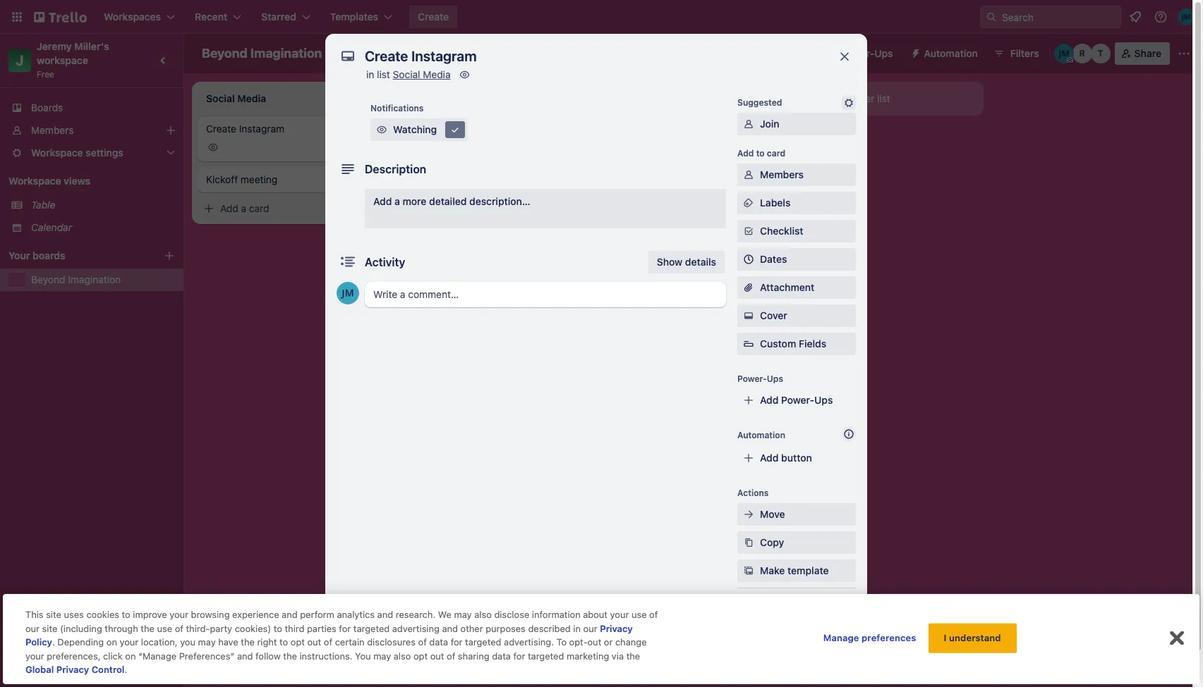 Task type: vqa. For each thing, say whether or not it's contained in the screenshot.
Activity
yes



Task type: describe. For each thing, give the bounding box(es) containing it.
of left 'sharing'
[[447, 651, 455, 663]]

try premium free
[[32, 662, 110, 674]]

add down notifications at the left of page
[[421, 126, 439, 138]]

social media link
[[393, 68, 451, 80]]

t
[[1098, 48, 1103, 59]]

back to home image
[[34, 6, 87, 28]]

move link
[[737, 504, 856, 526]]

third
[[285, 624, 304, 635]]

1 our from the left
[[25, 624, 40, 635]]

workspace views
[[8, 175, 90, 187]]

sm image for suggested
[[842, 96, 856, 110]]

0 vertical spatial members link
[[0, 119, 183, 142]]

cover link
[[737, 305, 856, 327]]

. depending on your location, you may have the right to opt out of certain disclosures of data for targeted advertising. to opt-out or change your preferences, click on "manage preferences" and follow the instructions. you may also opt out of sharing data for targeted marketing via the global privacy control .
[[25, 637, 647, 676]]

the down change
[[626, 651, 640, 663]]

of up you
[[175, 624, 183, 635]]

sm image for labels
[[742, 196, 756, 210]]

1 horizontal spatial members link
[[737, 164, 856, 186]]

understand
[[949, 633, 1001, 644]]

jeremy miller's workspace link
[[37, 40, 112, 66]]

add down custom
[[760, 394, 779, 406]]

sm image for members
[[742, 168, 756, 182]]

1 vertical spatial card
[[767, 148, 785, 159]]

Social Media text field
[[198, 87, 353, 110]]

0 horizontal spatial add a card link
[[198, 199, 356, 219]]

custom fields
[[760, 338, 826, 350]]

1 horizontal spatial add a card link
[[398, 122, 556, 142]]

follow
[[255, 651, 281, 663]]

advertising
[[392, 624, 440, 635]]

boards
[[32, 250, 65, 262]]

to inside . depending on your location, you may have the right to opt out of certain disclosures of data for targeted advertising. to opt-out or change your preferences, click on "manage preferences" and follow the instructions. you may also opt out of sharing data for targeted marketing via the global privacy control .
[[279, 637, 288, 649]]

"manage
[[138, 651, 177, 663]]

of up 'instructions.'
[[324, 637, 332, 649]]

and up the disclosures
[[377, 610, 393, 621]]

another
[[839, 92, 874, 104]]

detailed
[[429, 195, 467, 207]]

ups inside button
[[874, 47, 893, 59]]

kickoff meeting link
[[198, 167, 378, 193]]

1 horizontal spatial ups
[[814, 394, 833, 406]]

make template link
[[737, 560, 856, 583]]

sm image for make template
[[742, 564, 756, 579]]

show menu image
[[1177, 47, 1191, 61]]

1 vertical spatial targeted
[[465, 637, 501, 649]]

visible
[[437, 47, 467, 59]]

terryturtle85 (terryturtle85) image
[[1091, 44, 1110, 64]]

sm image inside watching button
[[448, 123, 462, 137]]

sm image for move
[[742, 508, 756, 522]]

sm image for join
[[742, 117, 756, 131]]

calendar
[[31, 222, 72, 234]]

to left third
[[274, 624, 282, 635]]

privacy inside privacy policy
[[600, 624, 633, 635]]

party
[[210, 624, 232, 635]]

checklist
[[760, 225, 803, 237]]

kickoff meeting
[[206, 174, 277, 186]]

purposes
[[486, 624, 526, 635]]

we
[[438, 610, 452, 621]]

search image
[[986, 11, 997, 23]]

customize views image
[[546, 47, 560, 61]]

(including
[[60, 624, 102, 635]]

Board name text field
[[195, 42, 329, 65]]

a for sm image associated with add a card
[[241, 203, 246, 214]]

checklist link
[[737, 220, 856, 243]]

your down through
[[120, 637, 138, 649]]

this site uses cookies to improve your browsing experience and perform analytics and research. we may also disclose information about your use of our site (including through the use of third-party cookies) to third parties for targeted advertising and other purposes described in our
[[25, 610, 658, 635]]

manage preferences
[[823, 633, 916, 644]]

workspace for workspace views
[[8, 175, 61, 187]]

create instagram link
[[198, 116, 378, 162]]

this
[[25, 610, 43, 621]]

notifications
[[370, 103, 424, 114]]

marketing
[[567, 651, 609, 663]]

dates
[[760, 253, 787, 265]]

make template
[[760, 565, 829, 577]]

0 horizontal spatial ups
[[767, 374, 783, 385]]

disclose
[[494, 610, 529, 621]]

of down advertising
[[418, 637, 427, 649]]

control
[[92, 665, 125, 676]]

1 vertical spatial add a card
[[220, 203, 269, 214]]

attachment
[[760, 282, 814, 294]]

of right about
[[649, 610, 658, 621]]

add button button
[[737, 447, 856, 470]]

disclosures
[[367, 637, 416, 649]]

create for create
[[418, 11, 449, 23]]

1 horizontal spatial may
[[373, 651, 391, 663]]

1 horizontal spatial a
[[394, 195, 400, 207]]

1 horizontal spatial power-
[[781, 394, 814, 406]]

share button
[[1115, 42, 1170, 65]]

i understand button
[[928, 624, 1017, 654]]

0 vertical spatial site
[[46, 610, 61, 621]]

about
[[583, 610, 608, 621]]

sm image for automation
[[904, 42, 924, 62]]

board link
[[478, 42, 539, 65]]

primary element
[[0, 0, 1203, 34]]

change
[[615, 637, 647, 649]]

instructions.
[[299, 651, 352, 663]]

actions
[[737, 488, 769, 499]]

try premium free button
[[8, 657, 172, 679]]

create from template… image
[[361, 203, 373, 214]]

make
[[760, 565, 785, 577]]

views
[[64, 175, 90, 187]]

1 horizontal spatial for
[[451, 637, 463, 649]]

through
[[105, 624, 138, 635]]

0 horizontal spatial beyond
[[31, 274, 65, 286]]

add another list link
[[797, 87, 978, 110]]

to up through
[[122, 610, 130, 621]]

imagination inside 'beyond imagination' link
[[68, 274, 121, 286]]

create instagram
[[206, 123, 284, 135]]

description
[[365, 163, 426, 176]]

add a more detailed description… link
[[365, 189, 726, 229]]

sm image down visible
[[458, 68, 472, 82]]

automation button
[[904, 42, 986, 65]]

click
[[103, 651, 123, 663]]

browsing
[[191, 610, 230, 621]]

button
[[781, 452, 812, 464]]

jeremy miller's workspace free
[[37, 40, 112, 80]]

privacy inside . depending on your location, you may have the right to opt out of certain disclosures of data for targeted advertising. to opt-out or change your preferences, click on "manage preferences" and follow the instructions. you may also opt out of sharing data for targeted marketing via the global privacy control .
[[56, 665, 89, 676]]

0 vertical spatial .
[[52, 637, 55, 649]]

social
[[393, 68, 420, 80]]

to down create from template… image
[[756, 148, 765, 159]]

add down kickoff
[[220, 203, 238, 214]]

sharing
[[458, 651, 489, 663]]

and inside . depending on your location, you may have the right to opt out of certain disclosures of data for targeted advertising. to opt-out or change your preferences, click on "manage preferences" and follow the instructions. you may also opt out of sharing data for targeted marketing via the global privacy control .
[[237, 651, 253, 663]]

Done text field
[[598, 87, 754, 110]]

1 vertical spatial beyond imagination
[[31, 274, 121, 286]]

workspace for workspace visible
[[383, 47, 435, 59]]

t button
[[1091, 44, 1110, 64]]

0 vertical spatial opt
[[291, 637, 305, 649]]

add board image
[[164, 250, 175, 262]]

1 horizontal spatial add a card
[[421, 126, 470, 138]]

add power-ups link
[[737, 389, 856, 412]]

automation inside 'button'
[[924, 47, 978, 59]]

i
[[944, 633, 947, 644]]

2 horizontal spatial out
[[587, 637, 601, 649]]

share
[[1134, 47, 1161, 59]]

more
[[403, 195, 426, 207]]

1 horizontal spatial .
[[125, 665, 127, 676]]

0 horizontal spatial automation
[[737, 430, 785, 441]]

1 horizontal spatial out
[[430, 651, 444, 663]]

beyond imagination link
[[31, 273, 175, 287]]

you
[[180, 637, 195, 649]]

uses
[[64, 610, 84, 621]]

members for right members link
[[760, 169, 804, 181]]

r button
[[1072, 44, 1092, 64]]

your right about
[[610, 610, 629, 621]]

premium
[[50, 662, 90, 674]]

0 horizontal spatial on
[[106, 637, 117, 649]]

free
[[92, 662, 110, 674]]

description…
[[469, 195, 530, 207]]

preferences,
[[47, 651, 101, 663]]

add down suggested
[[737, 148, 754, 159]]

policy
[[25, 637, 52, 649]]



Task type: locate. For each thing, give the bounding box(es) containing it.
or
[[604, 637, 613, 649]]

beyond imagination up "social media" text box
[[202, 46, 322, 61]]

details
[[685, 256, 716, 268]]

sm image
[[375, 123, 389, 137], [742, 168, 756, 182], [202, 202, 216, 216], [742, 224, 756, 238], [742, 309, 756, 323], [742, 536, 756, 550]]

privacy down preferences,
[[56, 665, 89, 676]]

None text field
[[358, 44, 823, 69]]

preferences"
[[179, 651, 235, 663]]

data
[[429, 637, 448, 649], [492, 651, 511, 663]]

may up preferences"
[[198, 637, 216, 649]]

1 vertical spatial in
[[573, 624, 581, 635]]

power-ups up another
[[841, 47, 893, 59]]

to
[[756, 148, 765, 159], [122, 610, 130, 621], [274, 624, 282, 635], [279, 637, 288, 649]]

1 vertical spatial add a card link
[[198, 199, 356, 219]]

other
[[460, 624, 483, 635]]

beyond up "social media" text box
[[202, 46, 247, 61]]

watching button
[[370, 119, 468, 141]]

power-ups button
[[813, 42, 901, 65]]

2 vertical spatial power-
[[781, 394, 814, 406]]

card down doing text box
[[449, 126, 470, 138]]

beyond imagination down the your boards with 1 items element
[[31, 274, 121, 286]]

targeted down the to
[[528, 651, 564, 663]]

2 vertical spatial for
[[513, 651, 525, 663]]

1 horizontal spatial list
[[877, 92, 890, 104]]

sm image inside make template link
[[742, 564, 756, 579]]

add to card
[[737, 148, 785, 159]]

cookies)
[[235, 624, 271, 635]]

create for create instagram
[[206, 123, 236, 135]]

of
[[649, 610, 658, 621], [175, 624, 183, 635], [324, 637, 332, 649], [418, 637, 427, 649], [447, 651, 455, 663]]

Write a comment text field
[[365, 282, 726, 308]]

0 vertical spatial beyond imagination
[[202, 46, 322, 61]]

0 horizontal spatial for
[[339, 624, 351, 635]]

have
[[218, 637, 238, 649]]

opt
[[291, 637, 305, 649], [413, 651, 428, 663]]

advertising.
[[504, 637, 554, 649]]

2 horizontal spatial may
[[454, 610, 472, 621]]

rubyanndersson (rubyanndersson) image
[[1072, 44, 1092, 64]]

1 vertical spatial privacy
[[56, 665, 89, 676]]

0 vertical spatial data
[[429, 637, 448, 649]]

workspace inside button
[[383, 47, 435, 59]]

2 vertical spatial card
[[249, 203, 269, 214]]

power- inside button
[[841, 47, 874, 59]]

in left social
[[366, 68, 374, 80]]

targeted up 'sharing'
[[465, 637, 501, 649]]

0 horizontal spatial targeted
[[353, 624, 390, 635]]

table link
[[31, 198, 175, 212]]

i understand
[[944, 633, 1001, 644]]

manage preferences button
[[823, 625, 916, 653]]

2 horizontal spatial targeted
[[528, 651, 564, 663]]

and up third
[[282, 610, 298, 621]]

also inside 'this site uses cookies to improve your browsing experience and perform analytics and research. we may also disclose information about your use of our site (including through the use of third-party cookies) to third parties for targeted advertising and other purposes described in our'
[[474, 610, 492, 621]]

instagram
[[239, 123, 284, 135]]

a left more
[[394, 195, 400, 207]]

r
[[1079, 48, 1085, 59]]

sm image up kickoff
[[206, 140, 220, 155]]

0 vertical spatial for
[[339, 624, 351, 635]]

privacy policy link
[[25, 624, 633, 649]]

0 horizontal spatial beyond imagination
[[31, 274, 121, 286]]

beyond imagination inside "text field"
[[202, 46, 322, 61]]

sm image down kickoff
[[202, 202, 216, 216]]

add left button
[[760, 452, 779, 464]]

1 vertical spatial use
[[157, 624, 172, 635]]

0 horizontal spatial may
[[198, 637, 216, 649]]

sm image inside create instagram link
[[206, 140, 220, 155]]

right
[[257, 637, 277, 649]]

Search field
[[997, 6, 1120, 28]]

members down the boards
[[31, 124, 74, 136]]

1 vertical spatial data
[[492, 651, 511, 663]]

may inside 'this site uses cookies to improve your browsing experience and perform analytics and research. we may also disclose information about your use of our site (including through the use of third-party cookies) to third parties for targeted advertising and other purposes described in our'
[[454, 610, 472, 621]]

0 vertical spatial automation
[[924, 47, 978, 59]]

1 vertical spatial ups
[[767, 374, 783, 385]]

also up other
[[474, 610, 492, 621]]

privacy
[[600, 624, 633, 635], [56, 665, 89, 676]]

members for top members link
[[31, 124, 74, 136]]

sm image inside automation 'button'
[[904, 42, 924, 62]]

0 horizontal spatial list
[[377, 68, 390, 80]]

0 vertical spatial may
[[454, 610, 472, 621]]

0 horizontal spatial out
[[307, 637, 321, 649]]

sm image down doing text box
[[448, 123, 462, 137]]

the inside 'this site uses cookies to improve your browsing experience and perform analytics and research. we may also disclose information about your use of our site (including through the use of third-party cookies) to third parties for targeted advertising and other purposes described in our'
[[141, 624, 154, 635]]

sm image for checklist
[[742, 224, 756, 238]]

1 vertical spatial may
[[198, 637, 216, 649]]

power-
[[841, 47, 874, 59], [737, 374, 767, 385], [781, 394, 814, 406]]

in inside 'this site uses cookies to improve your browsing experience and perform analytics and research. we may also disclose information about your use of our site (including through the use of third-party cookies) to third parties for targeted advertising and other purposes described in our'
[[573, 624, 581, 635]]

power- up another
[[841, 47, 874, 59]]

1 horizontal spatial imagination
[[250, 46, 322, 61]]

0 horizontal spatial a
[[241, 203, 246, 214]]

the
[[141, 624, 154, 635], [241, 637, 255, 649], [283, 651, 297, 663], [626, 651, 640, 663]]

sm image down the power-ups button
[[842, 96, 856, 110]]

1 vertical spatial create
[[206, 123, 236, 135]]

1 vertical spatial site
[[42, 624, 57, 635]]

jeremy miller (jeremymiller198) image
[[1178, 8, 1195, 25], [337, 282, 359, 305]]

create left the instagram
[[206, 123, 236, 135]]

sm image left "cover"
[[742, 309, 756, 323]]

board
[[502, 47, 530, 59]]

your
[[8, 250, 30, 262]]

ups down "fields"
[[814, 394, 833, 406]]

and down we
[[442, 624, 458, 635]]

use
[[631, 610, 647, 621], [157, 624, 172, 635]]

manage
[[823, 633, 859, 644]]

2 horizontal spatial power-
[[841, 47, 874, 59]]

add power-ups
[[760, 394, 833, 406]]

open information menu image
[[1154, 10, 1168, 24]]

the right follow in the bottom left of the page
[[283, 651, 297, 663]]

beyond inside "text field"
[[202, 46, 247, 61]]

create up workspace visible
[[418, 11, 449, 23]]

beyond down 'boards'
[[31, 274, 65, 286]]

opt down advertising
[[413, 651, 428, 663]]

1 vertical spatial imagination
[[68, 274, 121, 286]]

0 vertical spatial add a card
[[421, 126, 470, 138]]

power-ups down custom
[[737, 374, 783, 385]]

0 vertical spatial targeted
[[353, 624, 390, 635]]

list
[[377, 68, 390, 80], [877, 92, 890, 104]]

targeted inside 'this site uses cookies to improve your browsing experience and perform analytics and research. we may also disclose information about your use of our site (including through the use of third-party cookies) to third parties for targeted advertising and other purposes described in our'
[[353, 624, 390, 635]]

sm image down actions
[[742, 508, 756, 522]]

create button
[[409, 6, 457, 28]]

0 horizontal spatial members
[[31, 124, 74, 136]]

opt down third
[[291, 637, 305, 649]]

a for add a card's sm icon
[[441, 126, 447, 138]]

sm image for watching
[[375, 123, 389, 137]]

automation
[[924, 47, 978, 59], [737, 430, 785, 441]]

sm image left create from template… image
[[742, 117, 756, 131]]

boards
[[31, 102, 63, 114]]

site up policy
[[42, 624, 57, 635]]

custom fields button
[[737, 337, 856, 351]]

create
[[418, 11, 449, 23], [206, 123, 236, 135]]

sm image for add a card
[[402, 125, 416, 139]]

imagination down the your boards with 1 items element
[[68, 274, 121, 286]]

1 vertical spatial list
[[877, 92, 890, 104]]

and down have
[[237, 651, 253, 663]]

members link down the boards
[[0, 119, 183, 142]]

jeremy miller (jeremymiller198) image
[[1054, 44, 1074, 64]]

0 horizontal spatial imagination
[[68, 274, 121, 286]]

certain
[[335, 637, 365, 649]]

sm image left make
[[742, 564, 756, 579]]

1 vertical spatial opt
[[413, 651, 428, 663]]

2 vertical spatial may
[[373, 651, 391, 663]]

0 vertical spatial ups
[[874, 47, 893, 59]]

add button
[[760, 452, 812, 464]]

global
[[25, 665, 54, 676]]

0 vertical spatial create
[[418, 11, 449, 23]]

add right create from template… icon
[[373, 195, 392, 207]]

may down the disclosures
[[373, 651, 391, 663]]

use up location,
[[157, 624, 172, 635]]

2 horizontal spatial card
[[767, 148, 785, 159]]

targeted down analytics
[[353, 624, 390, 635]]

sm image inside move link
[[742, 508, 756, 522]]

out down parties in the bottom left of the page
[[307, 637, 321, 649]]

research.
[[396, 610, 435, 621]]

depending
[[57, 637, 104, 649]]

custom
[[760, 338, 796, 350]]

1 horizontal spatial create
[[418, 11, 449, 23]]

a down the kickoff meeting
[[241, 203, 246, 214]]

sm image for add a card
[[202, 202, 216, 216]]

for
[[339, 624, 351, 635], [451, 637, 463, 649], [513, 651, 525, 663]]

0 horizontal spatial our
[[25, 624, 40, 635]]

sm image down notifications at the left of page
[[375, 123, 389, 137]]

workspace up table
[[8, 175, 61, 187]]

1 vertical spatial automation
[[737, 430, 785, 441]]

1 vertical spatial jeremy miller (jeremymiller198) image
[[337, 282, 359, 305]]

members link up labels link
[[737, 164, 856, 186]]

1 horizontal spatial data
[[492, 651, 511, 663]]

out down advertising
[[430, 651, 444, 663]]

1 vertical spatial beyond
[[31, 274, 65, 286]]

power-ups inside button
[[841, 47, 893, 59]]

workspace up in list social media
[[383, 47, 435, 59]]

sm image inside copy link
[[742, 536, 756, 550]]

labels
[[760, 197, 791, 209]]

sm image for cover
[[742, 309, 756, 323]]

add
[[818, 92, 837, 104], [421, 126, 439, 138], [737, 148, 754, 159], [373, 195, 392, 207], [220, 203, 238, 214], [760, 394, 779, 406], [760, 452, 779, 464]]

template
[[787, 565, 829, 577]]

our down this
[[25, 624, 40, 635]]

1 horizontal spatial jeremy miller (jeremymiller198) image
[[1178, 8, 1195, 25]]

to
[[556, 637, 567, 649]]

list right another
[[877, 92, 890, 104]]

card down 'meeting'
[[249, 203, 269, 214]]

filters button
[[989, 42, 1043, 65]]

0 horizontal spatial opt
[[291, 637, 305, 649]]

0 horizontal spatial create
[[206, 123, 236, 135]]

0 vertical spatial in
[[366, 68, 374, 80]]

sm image down notifications at the left of page
[[402, 125, 416, 139]]

automation up add button
[[737, 430, 785, 441]]

privacy up or
[[600, 624, 633, 635]]

ups up add another list link
[[874, 47, 893, 59]]

your boards with 1 items element
[[8, 248, 143, 265]]

1 horizontal spatial on
[[125, 651, 136, 663]]

1 vertical spatial for
[[451, 637, 463, 649]]

0 horizontal spatial add a card
[[220, 203, 269, 214]]

activity
[[365, 256, 405, 269]]

sm image for copy
[[742, 536, 756, 550]]

sm image inside watching button
[[375, 123, 389, 137]]

our down about
[[583, 624, 597, 635]]

add a card down doing text box
[[421, 126, 470, 138]]

1 vertical spatial members link
[[737, 164, 856, 186]]

1 horizontal spatial card
[[449, 126, 470, 138]]

suggested
[[737, 97, 782, 108]]

0 vertical spatial imagination
[[250, 46, 322, 61]]

0 horizontal spatial data
[[429, 637, 448, 649]]

global privacy control link
[[25, 665, 125, 676]]

use up change
[[631, 610, 647, 621]]

add another list
[[818, 92, 890, 104]]

2 our from the left
[[583, 624, 597, 635]]

. up preferences,
[[52, 637, 55, 649]]

0 vertical spatial use
[[631, 610, 647, 621]]

members up labels
[[760, 169, 804, 181]]

workspace visible button
[[357, 42, 476, 65]]

1 horizontal spatial use
[[631, 610, 647, 621]]

your down policy
[[25, 651, 44, 663]]

1 horizontal spatial also
[[474, 610, 492, 621]]

sm image down add to card
[[742, 168, 756, 182]]

add a card
[[421, 126, 470, 138], [220, 203, 269, 214]]

Doing text field
[[398, 87, 553, 110]]

copy
[[760, 537, 784, 549]]

sm image inside labels link
[[742, 196, 756, 210]]

0 horizontal spatial workspace
[[8, 175, 61, 187]]

may up other
[[454, 610, 472, 621]]

1 horizontal spatial beyond
[[202, 46, 247, 61]]

data right 'sharing'
[[492, 651, 511, 663]]

workspace visible
[[383, 47, 467, 59]]

0 vertical spatial power-ups
[[841, 47, 893, 59]]

table
[[31, 199, 55, 211]]

meeting
[[241, 174, 277, 186]]

0 vertical spatial on
[[106, 637, 117, 649]]

sm image up add another list link
[[904, 42, 924, 62]]

0 horizontal spatial .
[[52, 637, 55, 649]]

add a more detailed description…
[[373, 195, 530, 207]]

and
[[282, 610, 298, 621], [377, 610, 393, 621], [442, 624, 458, 635], [237, 651, 253, 663]]

for down other
[[451, 637, 463, 649]]

0 horizontal spatial members link
[[0, 119, 183, 142]]

privacy alert dialog
[[3, 595, 1200, 685]]

card down create from template… image
[[767, 148, 785, 159]]

add a card link down doing text box
[[398, 122, 556, 142]]

1 horizontal spatial in
[[573, 624, 581, 635]]

1 horizontal spatial automation
[[924, 47, 978, 59]]

0 horizontal spatial in
[[366, 68, 374, 80]]

the down cookies)
[[241, 637, 255, 649]]

create from template… image
[[762, 126, 773, 138]]

ups up add power-ups
[[767, 374, 783, 385]]

members link
[[0, 119, 183, 142], [737, 164, 856, 186]]

in up opt- in the left of the page
[[573, 624, 581, 635]]

your up third-
[[170, 610, 188, 621]]

add a card link down the kickoff meeting link
[[198, 199, 356, 219]]

join
[[760, 118, 779, 130]]

2 horizontal spatial for
[[513, 651, 525, 663]]

dates button
[[737, 248, 856, 271]]

0 vertical spatial workspace
[[383, 47, 435, 59]]

0 horizontal spatial power-ups
[[737, 374, 783, 385]]

sm image inside the "cover" link
[[742, 309, 756, 323]]

also inside . depending on your location, you may have the right to opt out of certain disclosures of data for targeted advertising. to opt-out or change your preferences, click on "manage preferences" and follow the instructions. you may also opt out of sharing data for targeted marketing via the global privacy control .
[[394, 651, 411, 663]]

to right right
[[279, 637, 288, 649]]

0 horizontal spatial power-
[[737, 374, 767, 385]]

sm image
[[904, 42, 924, 62], [458, 68, 472, 82], [842, 96, 856, 110], [742, 117, 756, 131], [448, 123, 462, 137], [402, 125, 416, 139], [206, 140, 220, 155], [742, 196, 756, 210], [742, 508, 756, 522], [742, 564, 756, 579]]

power- down custom
[[737, 374, 767, 385]]

copy link
[[737, 532, 856, 555]]

for down advertising.
[[513, 651, 525, 663]]

on
[[106, 637, 117, 649], [125, 651, 136, 663]]

sm image inside the join link
[[742, 117, 756, 131]]

0 vertical spatial beyond
[[202, 46, 247, 61]]

0 horizontal spatial card
[[249, 203, 269, 214]]

improve
[[133, 610, 167, 621]]

attachment button
[[737, 277, 856, 299]]

data down advertising
[[429, 637, 448, 649]]

fields
[[799, 338, 826, 350]]

opt-
[[569, 637, 587, 649]]

on right click
[[125, 651, 136, 663]]

0 vertical spatial jeremy miller (jeremymiller198) image
[[1178, 8, 1195, 25]]

2 horizontal spatial a
[[441, 126, 447, 138]]

automation left filters button
[[924, 47, 978, 59]]

create inside button
[[418, 11, 449, 23]]

sm image left checklist
[[742, 224, 756, 238]]

free
[[37, 69, 54, 80]]

2 horizontal spatial ups
[[874, 47, 893, 59]]

sm image inside checklist link
[[742, 224, 756, 238]]

in
[[366, 68, 374, 80], [573, 624, 581, 635]]

0 vertical spatial list
[[377, 68, 390, 80]]

.
[[52, 637, 55, 649], [125, 665, 127, 676]]

1 horizontal spatial opt
[[413, 651, 428, 663]]

the down the improve
[[141, 624, 154, 635]]

1 horizontal spatial beyond imagination
[[202, 46, 322, 61]]

list left social
[[377, 68, 390, 80]]

site
[[46, 610, 61, 621], [42, 624, 57, 635]]

1 horizontal spatial power-ups
[[841, 47, 893, 59]]

1 vertical spatial power-ups
[[737, 374, 783, 385]]

privacy policy
[[25, 624, 633, 649]]

for up the certain at the left of the page
[[339, 624, 351, 635]]

star or unstar board image
[[338, 48, 349, 59]]

0 vertical spatial members
[[31, 124, 74, 136]]

add left another
[[818, 92, 837, 104]]

j link
[[8, 49, 31, 72]]

a right watching
[[441, 126, 447, 138]]

0 notifications image
[[1127, 8, 1144, 25]]

perform
[[300, 610, 334, 621]]

for inside 'this site uses cookies to improve your browsing experience and perform analytics and research. we may also disclose information about your use of our site (including through the use of third-party cookies) to third parties for targeted advertising and other purposes described in our'
[[339, 624, 351, 635]]

our
[[25, 624, 40, 635], [583, 624, 597, 635]]

out left or
[[587, 637, 601, 649]]

imagination inside 'beyond imagination' "text field"
[[250, 46, 322, 61]]

show details link
[[648, 251, 725, 274]]

1 horizontal spatial privacy
[[600, 624, 633, 635]]

add inside "button"
[[760, 452, 779, 464]]



